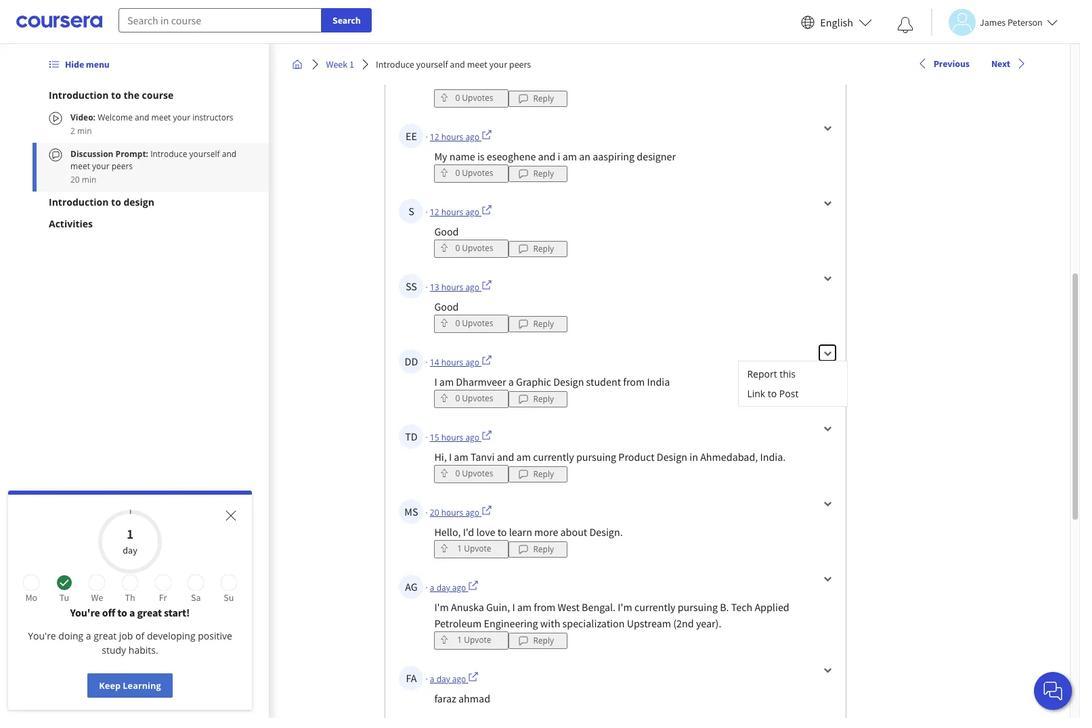 Task type: describe. For each thing, give the bounding box(es) containing it.
video: welcome and meet your instructors 2 min
[[70, 112, 233, 137]]

reply button for ag
[[509, 633, 568, 649]]

west
[[558, 601, 580, 614]]

chat with us image
[[1042, 681, 1064, 702]]

0 vertical spatial currently
[[533, 450, 574, 464]]

reply for s
[[533, 243, 554, 254]]

hide menu
[[65, 58, 109, 70]]

reply for ee
[[533, 168, 554, 179]]

upvotes for s
[[462, 242, 493, 254]]

course
[[142, 89, 174, 102]]

settings menu for anuska guin's post image
[[824, 575, 832, 583]]

dd ·
[[405, 355, 430, 368]]

about
[[560, 526, 587, 539]]

james peterson button
[[931, 8, 1058, 36]]

upstream
[[627, 617, 671, 630]]

1 upvote for i'd
[[457, 543, 491, 555]]

reply for ms
[[533, 543, 554, 555]]

peterson
[[1008, 16, 1043, 28]]

· right s
[[424, 207, 430, 218]]

dd
[[405, 355, 418, 368]]

love
[[476, 526, 495, 539]]

a left graphic at the bottom
[[508, 375, 514, 389]]

2 i'm from the left
[[618, 601, 632, 614]]

a down th
[[129, 606, 135, 620]]

1 horizontal spatial introduce
[[376, 58, 414, 70]]

home image
[[292, 59, 303, 70]]

petroleum
[[434, 617, 482, 630]]

· for ms
[[426, 507, 428, 519]]

20 for 20 min
[[70, 174, 80, 186]]

20 min
[[70, 174, 96, 186]]

your inside video: welcome and meet your instructors 2 min
[[173, 112, 190, 123]]

more
[[534, 526, 558, 539]]

hours for s
[[441, 207, 463, 218]]

report this button
[[739, 364, 847, 384]]

settings menu for tanvi dua's post image
[[824, 425, 832, 433]]

to left design
[[111, 196, 121, 209]]

1 i'm from the left
[[434, 601, 449, 614]]

good for s
[[434, 225, 459, 238]]

james
[[980, 16, 1006, 28]]

1 vertical spatial min
[[82, 174, 96, 186]]

0 for dd
[[455, 393, 460, 404]]

fa
[[406, 672, 417, 685]]

instructors
[[192, 112, 233, 123]]

hours for ee
[[441, 131, 463, 143]]

james peterson
[[980, 16, 1043, 28]]

s link
[[399, 199, 424, 223]]

0 upvotes for td
[[455, 468, 493, 479]]

i'm anuska guin, i am from west bengal. i'm currently pursuing b. tech applied petroleum engineering with specialization upstream (2nd year).
[[434, 601, 792, 630]]

hide
[[65, 58, 84, 70]]

settings menu for martina salerno's post image
[[824, 500, 832, 508]]

12 for my name is eseoghene and i am an aaspiring designer
[[430, 131, 439, 143]]

1 reply button from the top
[[509, 90, 568, 107]]

next
[[991, 58, 1010, 70]]

currently inside i'm anuska guin, i am from west bengal. i'm currently pursuing b. tech applied petroleum engineering with specialization upstream (2nd year).
[[635, 601, 676, 614]]

fa ·
[[406, 672, 430, 685]]

search
[[333, 14, 361, 26]]

mo
[[25, 592, 37, 604]]

fa link
[[399, 666, 424, 691]]

ahmad
[[459, 692, 490, 706]]

12 hours ago link for good
[[430, 205, 492, 218]]

th
[[125, 592, 135, 604]]

· for fa
[[426, 674, 428, 685]]

tu
[[59, 592, 69, 604]]

· for ag
[[426, 582, 428, 594]]

good for ss
[[434, 300, 461, 314]]

introduction to the course
[[49, 89, 174, 102]]

b.
[[720, 601, 729, 614]]

12 hours ago for good
[[430, 207, 479, 218]]

settings menu for faraz ahmad's post image
[[824, 666, 832, 675]]

ee ·
[[406, 129, 430, 143]]

specialization
[[562, 617, 625, 630]]

tech
[[731, 601, 753, 614]]

20 hours ago link
[[430, 505, 492, 519]]

upvotes for ee
[[462, 167, 493, 179]]

reply for td
[[533, 468, 554, 480]]

ss
[[406, 280, 417, 293]]

settings menu for dharm dinodiya's post image
[[824, 349, 832, 358]]

ag ·
[[405, 580, 430, 594]]

15 hours ago
[[430, 432, 479, 444]]

english button
[[796, 0, 878, 44]]

svgupvote image for s
[[440, 243, 449, 253]]

hours for ms
[[441, 507, 463, 519]]

0 upvotes for ee
[[455, 167, 493, 179]]

am right tanvi
[[516, 450, 531, 464]]

show notifications image
[[897, 17, 914, 33]]

1 reply from the top
[[533, 92, 554, 104]]

15
[[430, 432, 439, 444]]

am right i
[[563, 150, 577, 163]]

habits.
[[129, 644, 158, 657]]

video:
[[70, 112, 95, 123]]

is
[[477, 150, 485, 163]]

previous button
[[912, 52, 975, 76]]

dharmveer
[[456, 375, 506, 389]]

1 svgupvote image from the top
[[440, 93, 449, 102]]

reply for ss
[[533, 318, 554, 329]]

a day ago link for anuska
[[430, 580, 479, 594]]

1 upvote for anuska
[[457, 635, 491, 646]]

upvotes for ss
[[462, 318, 493, 329]]

svgupvote image for good
[[440, 318, 449, 328]]

we
[[91, 592, 103, 604]]

reply button for ms
[[509, 541, 568, 558]]

1 inside "link"
[[349, 58, 354, 70]]

su
[[224, 592, 234, 604]]

coursera image
[[16, 11, 102, 33]]

positive
[[198, 630, 232, 643]]

s
[[408, 205, 414, 218]]

developing
[[147, 630, 195, 643]]

ago for ms
[[466, 507, 479, 519]]

svgupvote image for ms
[[440, 544, 449, 553]]

1 vertical spatial i
[[449, 450, 452, 464]]

hi,
[[434, 450, 447, 464]]

discussion
[[70, 148, 113, 160]]

12 hours ago link for my name is eseoghene and i am an aaspiring designer
[[430, 129, 492, 143]]

ago for td
[[466, 432, 479, 444]]

student
[[586, 375, 621, 389]]

design
[[124, 196, 154, 209]]

1 0 upvotes from the top
[[455, 92, 493, 104]]

ms link
[[399, 500, 424, 524]]

menu containing report this
[[738, 361, 848, 407]]

tanvi
[[471, 450, 495, 464]]

ahmedabad,
[[700, 450, 758, 464]]

bengal.
[[582, 601, 616, 614]]

ss ·
[[406, 280, 430, 293]]

you're for you're off to a great start!
[[70, 606, 100, 620]]

english
[[820, 15, 853, 29]]

with
[[540, 617, 560, 630]]

1 0 from the top
[[455, 92, 460, 104]]

day for fa
[[437, 674, 450, 685]]

reply for dd
[[533, 393, 554, 405]]

keep learning
[[99, 680, 161, 692]]

15 hours ago link
[[430, 430, 492, 444]]

0 vertical spatial i
[[434, 375, 437, 389]]

ag
[[405, 580, 418, 594]]

pursuing inside i'm anuska guin, i am from west bengal. i'm currently pursuing b. tech applied petroleum engineering with specialization upstream (2nd year).
[[678, 601, 718, 614]]

upvotes for td
[[462, 468, 493, 479]]

· for ss
[[426, 282, 428, 293]]

designer
[[637, 150, 676, 163]]

day for ag
[[437, 582, 450, 594]]

to right love
[[498, 526, 507, 539]]

0 for ss
[[455, 318, 460, 329]]

yourself inside introduce yourself and meet your peers
[[189, 148, 220, 160]]

dd link
[[399, 349, 424, 374]]

min inside video: welcome and meet your instructors 2 min
[[77, 125, 92, 137]]

meet inside video: welcome and meet your instructors 2 min
[[151, 112, 171, 123]]

study
[[102, 644, 126, 657]]

faraz ahmad
[[434, 692, 490, 706]]

1 horizontal spatial yourself
[[416, 58, 448, 70]]

week 1
[[326, 58, 354, 70]]



Task type: vqa. For each thing, say whether or not it's contained in the screenshot.
Hide menu
yes



Task type: locate. For each thing, give the bounding box(es) containing it.
0 for ee
[[455, 167, 460, 179]]

1 1 upvote from the top
[[457, 543, 491, 555]]

ms
[[405, 505, 418, 519]]

week
[[326, 58, 348, 70]]

settings menu for sojo karishma selvia 's post image
[[824, 274, 832, 282]]

0 vertical spatial 12
[[430, 131, 439, 143]]

1 vertical spatial good
[[434, 300, 461, 314]]

0 up 13 hours ago link
[[455, 242, 460, 254]]

am down 15 hours ago link
[[454, 450, 468, 464]]

design left in at right bottom
[[657, 450, 687, 464]]

2 upvote from the top
[[464, 635, 491, 646]]

a
[[508, 375, 514, 389], [430, 582, 434, 594], [129, 606, 135, 620], [86, 630, 91, 643], [430, 674, 434, 685]]

hide menu button
[[43, 52, 115, 77]]

svgupvote image for my name is eseoghene and i am an aaspiring designer
[[440, 168, 449, 177]]

5 svgupvote image from the top
[[440, 635, 449, 645]]

job
[[119, 630, 133, 643]]

ago for ss
[[466, 282, 479, 293]]

2 horizontal spatial your
[[489, 58, 507, 70]]

0 vertical spatial 12 hours ago link
[[430, 129, 492, 143]]

1 svgupvote image from the top
[[440, 168, 449, 177]]

peers inside introduce yourself and meet your peers link
[[509, 58, 531, 70]]

0 upvotes up 13 hours ago link
[[455, 242, 493, 254]]

sa
[[191, 592, 201, 604]]

4 svgupvote image from the top
[[440, 544, 449, 553]]

5 0 from the top
[[455, 393, 460, 404]]

ago for dd
[[466, 357, 479, 368]]

0 vertical spatial introduce yourself and meet your peers
[[376, 58, 531, 70]]

upvotes down 13 hours ago link
[[462, 318, 493, 329]]

1 horizontal spatial design
[[657, 450, 687, 464]]

am down 14 hours ago
[[439, 375, 454, 389]]

· inside ss ·
[[426, 282, 428, 293]]

yourself
[[416, 58, 448, 70], [189, 148, 220, 160]]

1 vertical spatial introduction
[[49, 196, 109, 209]]

ago up anuska
[[452, 582, 466, 594]]

ago up is
[[466, 131, 479, 143]]

1 upvote from the top
[[464, 543, 491, 555]]

5 reply button from the top
[[509, 391, 568, 407]]

svgupvote image down introduce yourself and meet your peers link
[[440, 93, 449, 102]]

a right ag link
[[430, 582, 434, 594]]

menu
[[86, 58, 109, 70]]

activities
[[49, 217, 93, 230]]

14 hours ago link
[[430, 355, 492, 368]]

1 vertical spatial great
[[94, 630, 117, 643]]

2 upvotes from the top
[[462, 167, 493, 179]]

ss link
[[399, 274, 424, 299]]

td link
[[399, 425, 424, 449]]

12 hours ago for my name is eseoghene and i am an aaspiring designer
[[430, 131, 479, 143]]

svgupvote image for hi, i am tanvi and am currently pursuing product design in ahmedabad, india.
[[440, 469, 449, 478]]

svgupvote image down petroleum
[[440, 635, 449, 645]]

meet inside introduce yourself and meet your peers
[[70, 161, 90, 172]]

· left 14
[[426, 357, 428, 368]]

upvote for i'd
[[464, 543, 491, 555]]

eseoghene
[[487, 150, 536, 163]]

design left student
[[553, 375, 584, 389]]

to inside 'report this link to post'
[[768, 387, 777, 400]]

0 vertical spatial a day ago link
[[430, 580, 479, 594]]

6 0 from the top
[[455, 468, 460, 479]]

to right "off"
[[117, 606, 127, 620]]

1 horizontal spatial you're
[[70, 606, 100, 620]]

i'd
[[463, 526, 474, 539]]

i down 14
[[434, 375, 437, 389]]

ago for ag
[[452, 582, 466, 594]]

0 horizontal spatial 20
[[70, 174, 80, 186]]

a day ago for i'm
[[430, 582, 466, 594]]

4 0 upvotes from the top
[[455, 318, 493, 329]]

a inside you're doing a great job of developing positive study habits.
[[86, 630, 91, 643]]

link
[[747, 387, 765, 400]]

0 vertical spatial introduction
[[49, 89, 109, 102]]

12 hours ago right s link
[[430, 207, 479, 218]]

1 12 hours ago from the top
[[430, 131, 479, 143]]

3 svgupvote image from the top
[[440, 393, 449, 403]]

0 vertical spatial pursuing
[[576, 450, 616, 464]]

8 reply from the top
[[533, 635, 554, 646]]

2 vertical spatial svgupvote image
[[440, 469, 449, 478]]

fr
[[159, 592, 167, 604]]

and
[[450, 58, 465, 70], [135, 112, 149, 123], [222, 148, 236, 160], [538, 150, 556, 163], [497, 450, 514, 464]]

0 vertical spatial design
[[553, 375, 584, 389]]

i inside i'm anuska guin, i am from west bengal. i'm currently pursuing b. tech applied petroleum engineering with specialization upstream (2nd year).
[[512, 601, 515, 614]]

min up the introduction to design on the top
[[82, 174, 96, 186]]

i
[[434, 375, 437, 389], [449, 450, 452, 464], [512, 601, 515, 614]]

name
[[449, 150, 475, 163]]

1 horizontal spatial i
[[449, 450, 452, 464]]

start!
[[164, 606, 190, 620]]

introduction to design
[[49, 196, 154, 209]]

introduction down 20 min
[[49, 196, 109, 209]]

td ·
[[405, 430, 430, 444]]

you're for you're doing a great job of developing positive study habits.
[[28, 630, 56, 643]]

0 horizontal spatial design
[[553, 375, 584, 389]]

0 down 15 hours ago
[[455, 468, 460, 479]]

0 vertical spatial 1 upvote
[[457, 543, 491, 555]]

1 vertical spatial design
[[657, 450, 687, 464]]

introduction to design button
[[49, 196, 253, 209]]

· right fa
[[426, 674, 428, 685]]

hours right 13
[[441, 282, 463, 293]]

1 down hello,
[[457, 543, 462, 555]]

1 down petroleum
[[457, 635, 462, 646]]

you're inside you're doing a great job of developing positive study habits.
[[28, 630, 56, 643]]

upvotes for dd
[[462, 393, 493, 404]]

to left the
[[111, 89, 121, 102]]

· inside fa ·
[[426, 674, 428, 685]]

upvotes down tanvi
[[462, 468, 493, 479]]

ag link
[[399, 575, 424, 599]]

reply button for ss
[[509, 316, 568, 332]]

svgupvote image
[[440, 168, 449, 177], [440, 318, 449, 328], [440, 469, 449, 478]]

12 hours ago up name
[[430, 131, 479, 143]]

0 horizontal spatial from
[[534, 601, 556, 614]]

guin,
[[486, 601, 510, 614]]

12 for good
[[430, 207, 439, 218]]

1 vertical spatial meet
[[151, 112, 171, 123]]

20 hours ago
[[430, 507, 479, 519]]

1 a day ago from the top
[[430, 582, 466, 594]]

0 vertical spatial a day ago
[[430, 582, 466, 594]]

aaspiring
[[593, 150, 635, 163]]

1 vertical spatial 20
[[430, 507, 439, 519]]

1 horizontal spatial from
[[623, 375, 645, 389]]

0 horizontal spatial yourself
[[189, 148, 220, 160]]

1
[[349, 58, 354, 70], [127, 526, 133, 542], [457, 543, 462, 555], [457, 635, 462, 646]]

5 upvotes from the top
[[462, 393, 493, 404]]

svgupvote image up 13 hours ago
[[440, 243, 449, 253]]

close image
[[223, 508, 239, 524]]

from up with
[[534, 601, 556, 614]]

upvotes
[[462, 92, 493, 104], [462, 167, 493, 179], [462, 242, 493, 254], [462, 318, 493, 329], [462, 393, 493, 404], [462, 468, 493, 479]]

0 horizontal spatial introduce yourself and meet your peers
[[70, 148, 236, 172]]

meet
[[467, 58, 487, 70], [151, 112, 171, 123], [70, 161, 90, 172]]

reply button for dd
[[509, 391, 568, 407]]

0 horizontal spatial great
[[94, 630, 117, 643]]

product
[[619, 450, 655, 464]]

ago up tanvi
[[466, 432, 479, 444]]

0 vertical spatial introduce
[[376, 58, 414, 70]]

13
[[430, 282, 439, 293]]

0 upvotes down dharmveer
[[455, 393, 493, 404]]

1 vertical spatial yourself
[[189, 148, 220, 160]]

min
[[77, 125, 92, 137], [82, 174, 96, 186]]

0 vertical spatial upvote
[[464, 543, 491, 555]]

hours inside 'link'
[[441, 507, 463, 519]]

ago right 13
[[466, 282, 479, 293]]

ago for s
[[466, 207, 479, 218]]

i right guin, in the bottom left of the page
[[512, 601, 515, 614]]

0 vertical spatial good
[[434, 225, 459, 238]]

learn
[[509, 526, 532, 539]]

20 right ms link
[[430, 507, 439, 519]]

svgupvote image down hello,
[[440, 544, 449, 553]]

1 vertical spatial peers
[[112, 161, 133, 172]]

1 a day ago link from the top
[[430, 580, 479, 594]]

4 upvotes from the top
[[462, 318, 493, 329]]

0 horizontal spatial you're
[[28, 630, 56, 643]]

introduce yourself and meet your peers link
[[370, 52, 537, 77]]

ago up faraz ahmad
[[452, 674, 466, 685]]

1 vertical spatial a day ago link
[[430, 672, 479, 685]]

4 reply from the top
[[533, 318, 554, 329]]

20 down discussion
[[70, 174, 80, 186]]

0 vertical spatial 20
[[70, 174, 80, 186]]

i right the hi,
[[449, 450, 452, 464]]

pursuing up year).
[[678, 601, 718, 614]]

1 vertical spatial you're
[[28, 630, 56, 643]]

svgupvote image for dd
[[440, 393, 449, 403]]

· for ee
[[426, 131, 428, 143]]

5 hours from the top
[[441, 432, 463, 444]]

great up study
[[94, 630, 117, 643]]

0 down introduce yourself and meet your peers link
[[455, 92, 460, 104]]

2 0 from the top
[[455, 167, 460, 179]]

3 reply from the top
[[533, 243, 554, 254]]

2 reply button from the top
[[509, 166, 568, 182]]

0 vertical spatial you're
[[70, 606, 100, 620]]

1 vertical spatial svgupvote image
[[440, 318, 449, 328]]

upvotes down introduce yourself and meet your peers link
[[462, 92, 493, 104]]

good down 13 hours ago
[[434, 300, 461, 314]]

3 hours from the top
[[441, 282, 463, 293]]

hours right 15
[[441, 432, 463, 444]]

hours up hello,
[[441, 507, 463, 519]]

good
[[434, 225, 459, 238], [434, 300, 461, 314]]

introduction
[[49, 89, 109, 102], [49, 196, 109, 209]]

1 vertical spatial from
[[534, 601, 556, 614]]

7 reply from the top
[[533, 543, 554, 555]]

1 dialog
[[8, 491, 252, 710]]

a day ago for faraz
[[430, 674, 466, 685]]

1 horizontal spatial great
[[137, 606, 162, 620]]

svgupvote image for ag
[[440, 635, 449, 645]]

settings menu for swethasri's post image
[[824, 199, 832, 207]]

20 for 20 hours ago
[[430, 507, 439, 519]]

a day ago link for ahmad
[[430, 672, 479, 685]]

6 upvotes from the top
[[462, 468, 493, 479]]

off
[[102, 606, 115, 620]]

my name is eseoghene and i am an aaspiring designer
[[434, 150, 676, 163]]

0 vertical spatial min
[[77, 125, 92, 137]]

0 upvotes down is
[[455, 167, 493, 179]]

1 horizontal spatial meet
[[151, 112, 171, 123]]

1 vertical spatial a day ago
[[430, 674, 466, 685]]

2 0 upvotes from the top
[[455, 167, 493, 179]]

menu
[[738, 361, 848, 407]]

0 vertical spatial great
[[137, 606, 162, 620]]

from inside i'm anuska guin, i am from west bengal. i'm currently pursuing b. tech applied petroleum engineering with specialization upstream (2nd year).
[[534, 601, 556, 614]]

faraz
[[434, 692, 456, 706]]

3 0 upvotes from the top
[[455, 242, 493, 254]]

ee
[[406, 129, 417, 143]]

i'm right the bengal.
[[618, 601, 632, 614]]

0 vertical spatial svgupvote image
[[440, 168, 449, 177]]

0 horizontal spatial your
[[92, 161, 109, 172]]

3 svgupvote image from the top
[[440, 469, 449, 478]]

3 reply button from the top
[[509, 241, 568, 257]]

13 hours ago
[[430, 282, 479, 293]]

great down fr
[[137, 606, 162, 620]]

1 vertical spatial 1 upvote
[[457, 635, 491, 646]]

1 vertical spatial 12 hours ago link
[[430, 205, 492, 218]]

1 horizontal spatial currently
[[635, 601, 676, 614]]

day up faraz
[[437, 674, 450, 685]]

· inside the td ·
[[426, 432, 428, 444]]

a day ago link up anuska
[[430, 580, 479, 594]]

· right ee
[[426, 131, 428, 143]]

india.
[[760, 450, 786, 464]]

12 hours ago link up name
[[430, 129, 492, 143]]

2 vertical spatial i
[[512, 601, 515, 614]]

hours for ss
[[441, 282, 463, 293]]

0 horizontal spatial pursuing
[[576, 450, 616, 464]]

· inside ee ·
[[426, 131, 428, 143]]

0 for s
[[455, 242, 460, 254]]

3 0 from the top
[[455, 242, 460, 254]]

0 horizontal spatial i
[[434, 375, 437, 389]]

a right fa
[[430, 674, 434, 685]]

day up th
[[123, 544, 137, 557]]

2 12 from the top
[[430, 207, 439, 218]]

1 right week at left top
[[349, 58, 354, 70]]

svgupvote image
[[440, 93, 449, 102], [440, 243, 449, 253], [440, 393, 449, 403], [440, 544, 449, 553], [440, 635, 449, 645]]

1 vertical spatial your
[[173, 112, 190, 123]]

the
[[124, 89, 139, 102]]

0 vertical spatial day
[[123, 544, 137, 557]]

in
[[690, 450, 698, 464]]

2 introduction from the top
[[49, 196, 109, 209]]

ago down is
[[466, 207, 479, 218]]

1 horizontal spatial 20
[[430, 507, 439, 519]]

7 reply button from the top
[[509, 541, 568, 558]]

introduction for introduction to design
[[49, 196, 109, 209]]

4 hours from the top
[[441, 357, 463, 368]]

12 hours ago link
[[430, 129, 492, 143], [430, 205, 492, 218]]

search button
[[322, 8, 372, 33]]

0 upvotes for dd
[[455, 393, 493, 404]]

a day ago up anuska
[[430, 582, 466, 594]]

5 0 upvotes from the top
[[455, 393, 493, 404]]

you're
[[70, 606, 100, 620], [28, 630, 56, 643]]

ago up dharmveer
[[466, 357, 479, 368]]

svgupvote image down 14 hours ago
[[440, 393, 449, 403]]

post
[[779, 387, 799, 400]]

day inside 1 dialog
[[123, 544, 137, 557]]

introduce down video: welcome and meet your instructors 2 min
[[150, 148, 187, 160]]

· right ms on the left of the page
[[426, 507, 428, 519]]

1 horizontal spatial peers
[[509, 58, 531, 70]]

0 upvotes for s
[[455, 242, 493, 254]]

hours up name
[[441, 131, 463, 143]]

0 horizontal spatial peers
[[112, 161, 133, 172]]

6 0 upvotes from the top
[[455, 468, 493, 479]]

0 down 13 hours ago
[[455, 318, 460, 329]]

6 hours from the top
[[441, 507, 463, 519]]

1 upvotes from the top
[[462, 92, 493, 104]]

2 12 hours ago link from the top
[[430, 205, 492, 218]]

am inside i'm anuska guin, i am from west bengal. i'm currently pursuing b. tech applied petroleum engineering with specialization upstream (2nd year).
[[517, 601, 532, 614]]

report
[[747, 368, 777, 381]]

1 hours from the top
[[441, 131, 463, 143]]

design
[[553, 375, 584, 389], [657, 450, 687, 464]]

to
[[111, 89, 121, 102], [111, 196, 121, 209], [768, 387, 777, 400], [498, 526, 507, 539], [117, 606, 127, 620]]

0 vertical spatial 12 hours ago
[[430, 131, 479, 143]]

day right ag ·
[[437, 582, 450, 594]]

0 upvotes down tanvi
[[455, 468, 493, 479]]

2 vertical spatial your
[[92, 161, 109, 172]]

1 vertical spatial 12
[[430, 207, 439, 218]]

ago up i'd
[[466, 507, 479, 519]]

0 horizontal spatial introduce
[[150, 148, 187, 160]]

reply button for ee
[[509, 166, 568, 182]]

ago for ee
[[466, 131, 479, 143]]

2 1 upvote from the top
[[457, 635, 491, 646]]

· inside dd ·
[[426, 357, 428, 368]]

i'm up petroleum
[[434, 601, 449, 614]]

welcome
[[98, 112, 133, 123]]

hours right s link
[[441, 207, 463, 218]]

2 horizontal spatial i
[[512, 601, 515, 614]]

· for td
[[426, 432, 428, 444]]

1 vertical spatial day
[[437, 582, 450, 594]]

link to post button
[[739, 384, 847, 404]]

2 hours from the top
[[441, 207, 463, 218]]

· inside ms ·
[[426, 507, 428, 519]]

1 up th
[[127, 526, 133, 542]]

1 inside the 1 day
[[127, 526, 133, 542]]

12 hours ago
[[430, 131, 479, 143], [430, 207, 479, 218]]

0 horizontal spatial currently
[[533, 450, 574, 464]]

3 upvotes from the top
[[462, 242, 493, 254]]

1 horizontal spatial your
[[173, 112, 190, 123]]

2 12 hours ago from the top
[[430, 207, 479, 218]]

· inside ag ·
[[426, 582, 428, 594]]

introduce right week 1 "link"
[[376, 58, 414, 70]]

and inside video: welcome and meet your instructors 2 min
[[135, 112, 149, 123]]

upvote down petroleum
[[464, 635, 491, 646]]

1 vertical spatial introduce
[[150, 148, 187, 160]]

good up 13 hours ago
[[434, 225, 459, 238]]

2 a day ago from the top
[[430, 674, 466, 685]]

0 upvotes for ss
[[455, 318, 493, 329]]

graphic
[[516, 375, 551, 389]]

currently
[[533, 450, 574, 464], [635, 601, 676, 614]]

introduce yourself and meet your peers
[[376, 58, 531, 70], [70, 148, 236, 172]]

1 upvote down petroleum
[[457, 635, 491, 646]]

anuska
[[451, 601, 484, 614]]

1 vertical spatial pursuing
[[678, 601, 718, 614]]

1 vertical spatial upvote
[[464, 635, 491, 646]]

5 reply from the top
[[533, 393, 554, 405]]

0 for td
[[455, 468, 460, 479]]

svgupvote image down 13 hours ago
[[440, 318, 449, 328]]

a day ago up faraz
[[430, 674, 466, 685]]

a right doing
[[86, 630, 91, 643]]

4 0 from the top
[[455, 318, 460, 329]]

·
[[426, 131, 428, 143], [424, 207, 430, 218], [426, 282, 428, 293], [426, 357, 428, 368], [426, 432, 428, 444], [426, 507, 428, 519], [426, 582, 428, 594], [426, 674, 428, 685]]

2 svgupvote image from the top
[[440, 243, 449, 253]]

pursuing left 'product'
[[576, 450, 616, 464]]

learning
[[123, 680, 161, 692]]

Search in course text field
[[119, 8, 322, 33]]

6 reply from the top
[[533, 468, 554, 480]]

1 vertical spatial 12 hours ago
[[430, 207, 479, 218]]

0 down name
[[455, 167, 460, 179]]

keep learning button
[[88, 674, 172, 698]]

india
[[647, 375, 670, 389]]

1 horizontal spatial introduce yourself and meet your peers
[[376, 58, 531, 70]]

2 horizontal spatial meet
[[467, 58, 487, 70]]

· right ag link
[[426, 582, 428, 594]]

upvotes down dharmveer
[[462, 393, 493, 404]]

settings menu for eyube ese's post image
[[824, 124, 832, 132]]

great inside you're doing a great job of developing positive study habits.
[[94, 630, 117, 643]]

1 12 hours ago link from the top
[[430, 129, 492, 143]]

0 vertical spatial peers
[[509, 58, 531, 70]]

0 vertical spatial meet
[[467, 58, 487, 70]]

2 svgupvote image from the top
[[440, 318, 449, 328]]

1 vertical spatial currently
[[635, 601, 676, 614]]

1 introduction from the top
[[49, 89, 109, 102]]

· for dd
[[426, 357, 428, 368]]

0 vertical spatial yourself
[[416, 58, 448, 70]]

· left 15
[[426, 432, 428, 444]]

ago inside 'link'
[[466, 507, 479, 519]]

1 horizontal spatial i'm
[[618, 601, 632, 614]]

hours for td
[[441, 432, 463, 444]]

1 good from the top
[[434, 225, 459, 238]]

a day ago link
[[430, 580, 479, 594], [430, 672, 479, 685]]

· left 13
[[426, 282, 428, 293]]

20 inside 'link'
[[430, 507, 439, 519]]

upvote
[[464, 543, 491, 555], [464, 635, 491, 646]]

introduction for introduction to the course
[[49, 89, 109, 102]]

0 vertical spatial from
[[623, 375, 645, 389]]

4 reply button from the top
[[509, 316, 568, 332]]

0 vertical spatial your
[[489, 58, 507, 70]]

svgupvote image down 'my'
[[440, 168, 449, 177]]

i am dharmveer a graphic design student from india
[[434, 375, 670, 389]]

1 vertical spatial introduce yourself and meet your peers
[[70, 148, 236, 172]]

0 upvotes down 13 hours ago link
[[455, 318, 493, 329]]

2
[[70, 125, 75, 137]]

a day ago
[[430, 582, 466, 594], [430, 674, 466, 685]]

hours for dd
[[441, 357, 463, 368]]

pursuing
[[576, 450, 616, 464], [678, 601, 718, 614]]

next button
[[986, 52, 1032, 76]]

you're down we
[[70, 606, 100, 620]]

1 horizontal spatial pursuing
[[678, 601, 718, 614]]

reply for ag
[[533, 635, 554, 646]]

svgupvote image down the hi,
[[440, 469, 449, 478]]

ago for fa
[[452, 674, 466, 685]]

previous
[[934, 58, 970, 70]]

to right link
[[768, 387, 777, 400]]

2 a day ago link from the top
[[430, 672, 479, 685]]

upvote for anuska
[[464, 635, 491, 646]]

1 12 from the top
[[430, 131, 439, 143]]

0 horizontal spatial i'm
[[434, 601, 449, 614]]

introduction up video:
[[49, 89, 109, 102]]

2 vertical spatial day
[[437, 674, 450, 685]]

2 vertical spatial meet
[[70, 161, 90, 172]]

reply button for td
[[509, 466, 568, 483]]

you're left doing
[[28, 630, 56, 643]]

i'm
[[434, 601, 449, 614], [618, 601, 632, 614]]

0 upvotes down introduce yourself and meet your peers link
[[455, 92, 493, 104]]

0 horizontal spatial meet
[[70, 161, 90, 172]]

keep
[[99, 680, 121, 692]]

from left the india at the right bottom
[[623, 375, 645, 389]]

am up engineering
[[517, 601, 532, 614]]

6 reply button from the top
[[509, 466, 568, 483]]

2 good from the top
[[434, 300, 461, 314]]

12 right s link
[[430, 207, 439, 218]]

reply button for s
[[509, 241, 568, 257]]

8 reply button from the top
[[509, 633, 568, 649]]

upvotes up 13 hours ago link
[[462, 242, 493, 254]]

0 upvotes
[[455, 92, 493, 104], [455, 167, 493, 179], [455, 242, 493, 254], [455, 318, 493, 329], [455, 393, 493, 404], [455, 468, 493, 479]]

to inside 1 dialog
[[117, 606, 127, 620]]

discussion prompt:
[[70, 148, 150, 160]]

2 reply from the top
[[533, 168, 554, 179]]

report this link to post
[[747, 368, 799, 400]]

12 hours ago link right s link
[[430, 205, 492, 218]]



